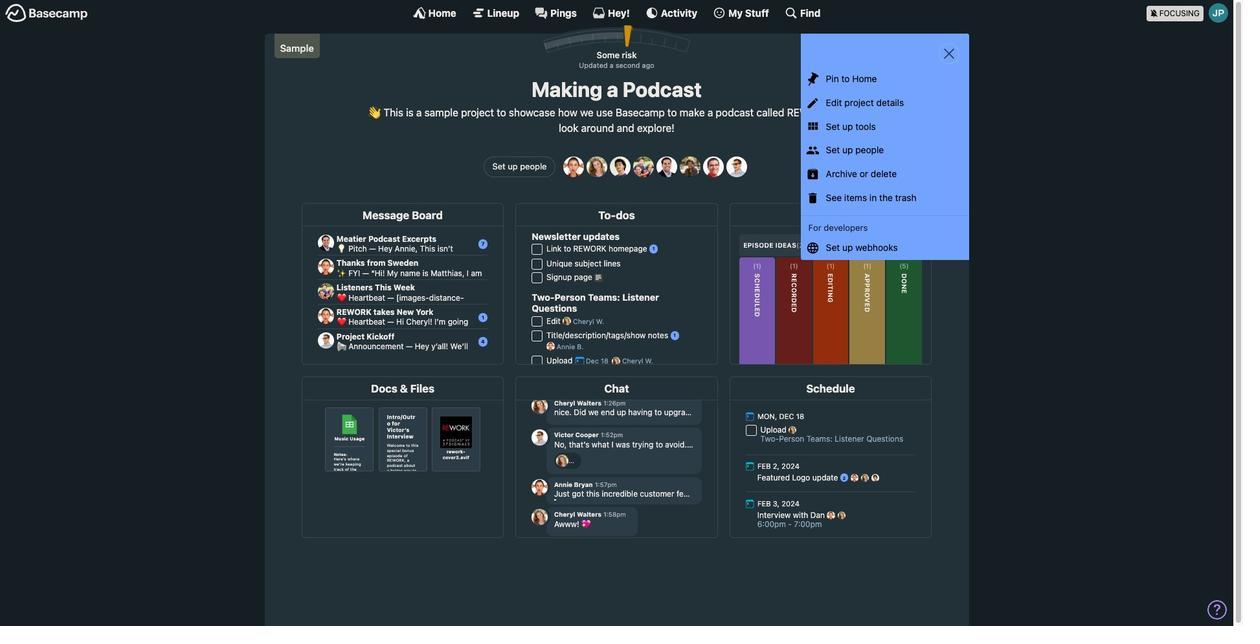 Task type: vqa. For each thing, say whether or not it's contained in the screenshot.
right set up people
yes



Task type: describe. For each thing, give the bounding box(es) containing it.
ago
[[642, 62, 655, 69]]

set for right set up people link
[[826, 145, 840, 156]]

pin to home
[[826, 73, 877, 84]]

this
[[384, 107, 403, 118]]

hey!
[[608, 7, 630, 18]]

pings button
[[535, 6, 577, 19]]

👋
[[368, 107, 381, 118]]

needle
[[623, 33, 649, 44]]

set up tools link
[[801, 115, 969, 139]]

hey! button
[[593, 6, 630, 19]]

details
[[877, 97, 904, 108]]

sample
[[280, 42, 314, 53]]

see items in the trash
[[826, 192, 917, 203]]

0 horizontal spatial set up people link
[[483, 156, 556, 178]]

activity link
[[646, 6, 698, 19]]

find
[[800, 7, 821, 18]]

set for the set up tools link
[[826, 121, 840, 132]]

project inside making a podcast 👋 this is a sample project to showcase how we use basecamp to make a podcast called rework. take a look around and explore!
[[461, 107, 494, 118]]

explore!
[[637, 122, 675, 134]]

risk
[[622, 50, 637, 60]]

items
[[845, 192, 867, 203]]

sample element
[[274, 34, 320, 58]]

up down take
[[843, 121, 853, 132]]

stuff
[[745, 7, 769, 18]]

how
[[558, 107, 578, 118]]

look
[[559, 122, 579, 134]]

0 horizontal spatial to
[[497, 107, 506, 118]]

2 horizontal spatial to
[[842, 73, 850, 84]]

some risk updated a second ago
[[579, 50, 655, 69]]

pin
[[826, 73, 839, 84]]

basecamp
[[616, 107, 665, 118]]

set up webhooks link
[[801, 237, 969, 261]]

home link
[[413, 6, 456, 19]]

steve marsh image
[[704, 156, 724, 177]]

up down set up tools
[[843, 145, 853, 156]]

a second ago element
[[610, 62, 655, 69]]

1 vertical spatial people
[[520, 161, 547, 172]]

a right is
[[416, 107, 422, 118]]

take
[[836, 107, 858, 118]]

and
[[617, 122, 635, 134]]

a up the use
[[607, 77, 619, 102]]

trash
[[896, 192, 917, 203]]

annie bryan image
[[564, 156, 585, 177]]

0 vertical spatial people
[[856, 145, 884, 156]]

1 horizontal spatial set up people link
[[801, 139, 969, 163]]

pings
[[551, 7, 577, 18]]

lineup
[[487, 7, 519, 18]]

home inside main element
[[428, 7, 456, 18]]

around
[[581, 122, 614, 134]]

move the needle link
[[575, 28, 658, 50]]

switch accounts image
[[5, 3, 88, 23]]

move
[[584, 33, 606, 44]]

edit project details link
[[801, 91, 969, 115]]

1 horizontal spatial set up people
[[826, 145, 884, 156]]

archive or delete link
[[801, 163, 969, 187]]

focusing
[[1160, 8, 1200, 18]]

some
[[597, 50, 620, 60]]

use
[[596, 107, 613, 118]]



Task type: locate. For each thing, give the bounding box(es) containing it.
jared davis image
[[610, 156, 631, 177]]

called
[[757, 107, 785, 118]]

delete
[[871, 169, 897, 180]]

see items in the trash link
[[801, 187, 969, 210]]

set up people link up delete
[[801, 139, 969, 163]]

1 vertical spatial the
[[880, 192, 893, 203]]

0 horizontal spatial people
[[520, 161, 547, 172]]

people on this project element
[[561, 146, 750, 180]]

set up people down set up tools
[[826, 145, 884, 156]]

people down tools
[[856, 145, 884, 156]]

a down some
[[610, 62, 614, 69]]

set up tools
[[826, 121, 876, 132]]

0 vertical spatial the
[[608, 33, 621, 44]]

pin to home link
[[801, 67, 969, 91]]

a
[[610, 62, 614, 69], [607, 77, 619, 102], [416, 107, 422, 118], [708, 107, 713, 118], [860, 107, 866, 118]]

to right pin
[[842, 73, 850, 84]]

my stuff button
[[713, 6, 769, 19]]

1 horizontal spatial home
[[853, 73, 877, 84]]

project right sample
[[461, 107, 494, 118]]

set up people link left annie bryan image
[[483, 156, 556, 178]]

lineup link
[[472, 6, 519, 19]]

edit project details
[[826, 97, 904, 108]]

josh fiske image
[[657, 156, 678, 177]]

we
[[580, 107, 594, 118]]

project up tools
[[845, 97, 874, 108]]

archive or delete
[[826, 169, 897, 180]]

1 horizontal spatial people
[[856, 145, 884, 156]]

nicole katz image
[[680, 156, 701, 177]]

up
[[843, 121, 853, 132], [843, 145, 853, 156], [508, 161, 518, 172], [843, 243, 853, 254]]

podcast
[[623, 77, 702, 102]]

archive
[[826, 169, 858, 180]]

people left annie bryan image
[[520, 161, 547, 172]]

to left showcase
[[497, 107, 506, 118]]

0 horizontal spatial project
[[461, 107, 494, 118]]

main element
[[0, 0, 1234, 25]]

home
[[428, 7, 456, 18], [853, 73, 877, 84]]

the up some
[[608, 33, 621, 44]]

making a podcast 👋 this is a sample project to showcase how we use basecamp to make a podcast called rework. take a look around and explore!
[[368, 77, 866, 134]]

is
[[406, 107, 414, 118]]

tools
[[856, 121, 876, 132]]

edit
[[826, 97, 842, 108]]

0 horizontal spatial set up people
[[493, 161, 547, 172]]

victor cooper image
[[727, 156, 748, 177]]

up down 'developers' in the top right of the page
[[843, 243, 853, 254]]

the
[[608, 33, 621, 44], [880, 192, 893, 203]]

updated
[[579, 62, 608, 69]]

activity
[[661, 7, 698, 18]]

the right in
[[880, 192, 893, 203]]

0 vertical spatial set up people
[[826, 145, 884, 156]]

find button
[[785, 6, 821, 19]]

set up webhooks
[[826, 243, 898, 254]]

sample
[[425, 107, 458, 118]]

set up people left annie bryan image
[[493, 161, 547, 172]]

james peterson image
[[1209, 3, 1229, 23]]

second
[[616, 62, 640, 69]]

people
[[856, 145, 884, 156], [520, 161, 547, 172]]

set up people
[[826, 145, 884, 156], [493, 161, 547, 172]]

webhooks
[[856, 243, 898, 254]]

project
[[845, 97, 874, 108], [461, 107, 494, 118]]

jennifer young image
[[634, 156, 654, 177]]

set
[[826, 121, 840, 132], [826, 145, 840, 156], [493, 161, 506, 172], [826, 243, 840, 254]]

up down showcase
[[508, 161, 518, 172]]

move the needle
[[584, 33, 649, 44]]

a inside some risk updated a second ago
[[610, 62, 614, 69]]

1 horizontal spatial the
[[880, 192, 893, 203]]

in
[[870, 192, 877, 203]]

my
[[729, 7, 743, 18]]

1 horizontal spatial project
[[845, 97, 874, 108]]

1 vertical spatial set up people
[[493, 161, 547, 172]]

to
[[842, 73, 850, 84], [497, 107, 506, 118], [668, 107, 677, 118]]

my stuff
[[729, 7, 769, 18]]

focusing button
[[1147, 0, 1234, 25]]

set up people link
[[801, 139, 969, 163], [483, 156, 556, 178]]

a right make
[[708, 107, 713, 118]]

or
[[860, 169, 869, 180]]

make
[[680, 107, 705, 118]]

set for set up webhooks link
[[826, 243, 840, 254]]

home up edit project details
[[853, 73, 877, 84]]

for
[[809, 223, 822, 233]]

1 vertical spatial home
[[853, 73, 877, 84]]

a up tools
[[860, 107, 866, 118]]

0 horizontal spatial home
[[428, 7, 456, 18]]

podcast
[[716, 107, 754, 118]]

see
[[826, 192, 842, 203]]

rework.
[[787, 107, 833, 118]]

1 horizontal spatial to
[[668, 107, 677, 118]]

showcase
[[509, 107, 556, 118]]

for developers
[[809, 223, 868, 233]]

making
[[532, 77, 603, 102]]

0 vertical spatial home
[[428, 7, 456, 18]]

0 horizontal spatial the
[[608, 33, 621, 44]]

to left make
[[668, 107, 677, 118]]

home left lineup link
[[428, 7, 456, 18]]

developers
[[824, 223, 868, 233]]

cheryl walters image
[[587, 156, 608, 177]]



